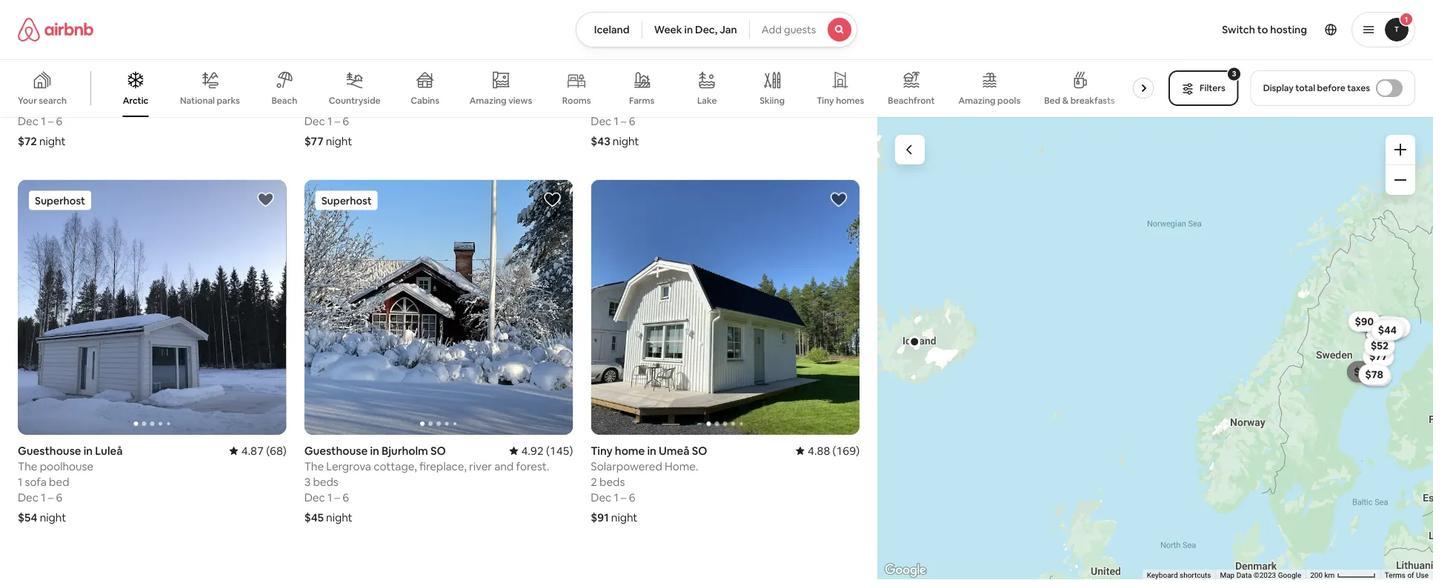 Task type: describe. For each thing, give the bounding box(es) containing it.
6 inside cottage in piteå n cute farmhouse in the countryside 4 beds dec 1 – 6 $72 night
[[56, 114, 62, 129]]

6 inside home in kusmark cozy little house close to kågeälven. 1 bed dec 1 – 6 $43 night
[[629, 114, 636, 129]]

$45 for $90 $45
[[1387, 321, 1405, 334]]

$77 $45 $91
[[1355, 350, 1388, 383]]

200
[[1311, 571, 1323, 580]]

map
[[1221, 571, 1235, 580]]

1 inside guesthouse in bjurholm so the lergrova cottage, fireplace, river and forest. 3 beds dec 1 – 6 $45 night
[[328, 491, 332, 505]]

200 km
[[1311, 571, 1337, 580]]

forest.
[[516, 459, 550, 474]]

switch
[[1223, 23, 1256, 36]]

search
[[39, 95, 67, 106]]

5.0 out of 5 average rating,  62 reviews image
[[523, 68, 573, 82]]

solarpowered
[[591, 459, 663, 474]]

4.92
[[521, 444, 544, 458]]

keyboard shortcuts button
[[1147, 571, 1212, 580]]

amazing for amazing pools
[[959, 95, 996, 106]]

beds inside cottage in piteå n cute farmhouse in the countryside 4 beds dec 1 – 6 $72 night
[[27, 99, 52, 113]]

dec inside cottage in piteå n cute farmhouse in the countryside 4 beds dec 1 – 6 $72 night
[[18, 114, 39, 129]]

iceland
[[594, 23, 630, 36]]

night inside home in bygdeträsk rural idyll near water in scenic area 5 beds dec 1 – 6 $77 night
[[326, 134, 352, 149]]

total
[[1296, 82, 1316, 94]]

$91 button
[[1362, 366, 1392, 386]]

4.87
[[241, 444, 264, 458]]

switch to hosting link
[[1214, 14, 1317, 45]]

add to wishlist: guesthouse in bjurholm so image
[[544, 191, 561, 209]]

rooms
[[562, 95, 591, 106]]

dec,
[[695, 23, 718, 36]]

to inside "profile" element
[[1258, 23, 1269, 36]]

5
[[304, 99, 311, 113]]

$90 button
[[1349, 311, 1381, 332]]

(68)
[[266, 444, 287, 458]]

dec inside home in kusmark cozy little house close to kågeälven. 1 bed dec 1 – 6 $43 night
[[591, 114, 612, 129]]

– inside home in kusmark cozy little house close to kågeälven. 1 bed dec 1 – 6 $43 night
[[621, 114, 627, 129]]

4
[[18, 99, 24, 113]]

$78 $72
[[1366, 320, 1399, 381]]

$91 inside tiny home in umeå so solarpowered home. 2 beds dec 1 – 6 $91 night
[[591, 511, 609, 525]]

1 inside dropdown button
[[1405, 14, 1409, 24]]

$90 $45
[[1356, 315, 1405, 334]]

home
[[615, 444, 645, 458]]

$36 button
[[1375, 319, 1407, 340]]

3 inside guesthouse in bjurholm so the lergrova cottage, fireplace, river and forest. 3 beds dec 1 – 6 $45 night
[[304, 475, 311, 489]]

group containing national parks
[[0, 59, 1160, 117]]

amazing for amazing views
[[470, 95, 507, 106]]

beds inside home in bygdeträsk rural idyll near water in scenic area 5 beds dec 1 – 6 $77 night
[[313, 99, 338, 113]]

views
[[509, 95, 532, 106]]

kusmark
[[637, 68, 683, 82]]

4.93
[[241, 68, 264, 82]]

$78 button
[[1359, 364, 1391, 385]]

piteå
[[76, 68, 102, 82]]

cute
[[18, 83, 43, 98]]

– inside home in bygdeträsk rural idyll near water in scenic area 5 beds dec 1 – 6 $77 night
[[335, 114, 340, 129]]

close
[[678, 83, 705, 98]]

$72 button
[[1374, 316, 1406, 337]]

amazing pools
[[959, 95, 1021, 106]]

bygdeträsk
[[350, 68, 410, 82]]

home for cozy
[[591, 68, 623, 82]]

in inside tiny home in umeå so solarpowered home. 2 beds dec 1 – 6 $91 night
[[648, 444, 657, 458]]

2
[[591, 475, 597, 489]]

river
[[469, 459, 492, 474]]

zoom out image
[[1395, 174, 1407, 186]]

$77 inside $77 $45 $91
[[1370, 350, 1388, 363]]

add to wishlist: guesthouse in luleå image
[[257, 191, 275, 209]]

in for luleå
[[84, 444, 93, 458]]

terms of use
[[1385, 571, 1429, 580]]

the inside guesthouse in luleå the poolhouse 1 sofa bed dec 1 – 6 $54 night
[[18, 459, 37, 474]]

&
[[1063, 95, 1069, 106]]

the
[[114, 83, 131, 98]]

use
[[1417, 571, 1429, 580]]

$77 button
[[1363, 346, 1395, 367]]

in for bjurholm
[[370, 444, 379, 458]]

1 vertical spatial $45 button
[[1348, 362, 1380, 382]]

dec inside home in bygdeträsk rural idyll near water in scenic area 5 beds dec 1 – 6 $77 night
[[304, 114, 325, 129]]

kågeälven.
[[721, 83, 776, 98]]

in left the 'the'
[[103, 83, 112, 98]]

$44
[[1379, 324, 1397, 337]]

$45 for $77 $45 $91
[[1355, 365, 1373, 379]]

sofa
[[25, 475, 47, 489]]

national
[[180, 95, 215, 106]]

in for bygdeträsk
[[338, 68, 348, 82]]

200 km button
[[1306, 570, 1381, 580]]

add guests
[[762, 23, 816, 36]]

week in dec, jan
[[654, 23, 737, 36]]

4.93 (30)
[[241, 68, 287, 82]]

$72 inside $78 $72
[[1381, 320, 1399, 333]]

hosting
[[1271, 23, 1308, 36]]

$54
[[18, 511, 37, 525]]

lergrova
[[326, 459, 371, 474]]

cabins
[[411, 95, 440, 106]]

countryside
[[329, 95, 381, 106]]

new
[[837, 68, 860, 82]]

$36
[[1382, 323, 1400, 336]]

keyboard shortcuts
[[1147, 571, 1212, 580]]

farms
[[629, 95, 655, 106]]

terms of use link
[[1385, 571, 1429, 580]]

6 inside tiny home in umeå so solarpowered home. 2 beds dec 1 – 6 $91 night
[[629, 491, 636, 505]]

4.92 (145)
[[521, 444, 573, 458]]

your
[[18, 95, 37, 106]]

display total before taxes
[[1264, 82, 1371, 94]]

in right the water
[[412, 83, 421, 98]]

bed inside home in kusmark cozy little house close to kågeälven. 1 bed dec 1 – 6 $43 night
[[598, 99, 618, 113]]

dec inside guesthouse in luleå the poolhouse 1 sofa bed dec 1 – 6 $54 night
[[18, 491, 39, 505]]

beach
[[272, 95, 297, 106]]

$45 inside guesthouse in bjurholm so the lergrova cottage, fireplace, river and forest. 3 beds dec 1 – 6 $45 night
[[304, 511, 324, 525]]

$72 inside cottage in piteå n cute farmhouse in the countryside 4 beds dec 1 – 6 $72 night
[[18, 134, 37, 149]]

taxes
[[1348, 82, 1371, 94]]



Task type: locate. For each thing, give the bounding box(es) containing it.
0 horizontal spatial home
[[304, 68, 336, 82]]

arctic
[[123, 95, 148, 106]]

tiny inside tiny home in umeå so solarpowered home. 2 beds dec 1 – 6 $91 night
[[591, 444, 613, 458]]

2 horizontal spatial $45
[[1387, 321, 1405, 334]]

home in kusmark cozy little house close to kågeälven. 1 bed dec 1 – 6 $43 night
[[591, 68, 776, 149]]

tiny for tiny home in umeå so solarpowered home. 2 beds dec 1 – 6 $91 night
[[591, 444, 613, 458]]

add
[[762, 23, 782, 36]]

None search field
[[576, 12, 858, 47]]

– inside guesthouse in bjurholm so the lergrova cottage, fireplace, river and forest. 3 beds dec 1 – 6 $45 night
[[335, 491, 340, 505]]

guesthouse inside guesthouse in luleå the poolhouse 1 sofa bed dec 1 – 6 $54 night
[[18, 444, 81, 458]]

0 vertical spatial $77
[[304, 134, 324, 149]]

6
[[56, 114, 62, 129], [343, 114, 349, 129], [629, 114, 636, 129], [56, 491, 62, 505], [343, 491, 349, 505], [629, 491, 636, 505]]

1 so from the left
[[431, 444, 446, 458]]

$91 down $77 button
[[1369, 369, 1386, 383]]

night down countryside
[[326, 134, 352, 149]]

0 vertical spatial bed
[[598, 99, 618, 113]]

dec inside guesthouse in bjurholm so the lergrova cottage, fireplace, river and forest. 3 beds dec 1 – 6 $45 night
[[304, 491, 325, 505]]

idyll
[[332, 83, 352, 98]]

group for guesthouse in bjurholm so the lergrova cottage, fireplace, river and forest. 3 beds dec 1 – 6 $45 night
[[304, 180, 573, 435]]

4.87 (68)
[[241, 444, 287, 458]]

1 horizontal spatial 3
[[1233, 69, 1237, 79]]

beds inside guesthouse in bjurholm so the lergrova cottage, fireplace, river and forest. 3 beds dec 1 – 6 $45 night
[[313, 475, 339, 489]]

and
[[495, 459, 514, 474]]

lake
[[698, 95, 717, 106]]

night inside tiny home in umeå so solarpowered home. 2 beds dec 1 – 6 $91 night
[[611, 511, 638, 525]]

google map
showing 21 stays. region
[[878, 117, 1434, 580]]

tiny left the homes
[[817, 95, 834, 106]]

night inside cottage in piteå n cute farmhouse in the countryside 4 beds dec 1 – 6 $72 night
[[39, 134, 66, 149]]

0 horizontal spatial to
[[707, 83, 718, 98]]

group for tiny home in umeå so solarpowered home. 2 beds dec 1 – 6 $91 night
[[591, 180, 860, 435]]

in up the farmhouse
[[64, 68, 73, 82]]

1 horizontal spatial $72
[[1381, 320, 1399, 333]]

terms
[[1385, 571, 1406, 580]]

(30)
[[266, 68, 287, 82]]

beds down rural
[[313, 99, 338, 113]]

rural
[[304, 83, 330, 98]]

1 horizontal spatial the
[[304, 459, 324, 474]]

guesthouse inside guesthouse in bjurholm so the lergrova cottage, fireplace, river and forest. 3 beds dec 1 – 6 $45 night
[[304, 444, 368, 458]]

group
[[0, 59, 1160, 117], [18, 180, 287, 435], [304, 180, 573, 435], [591, 180, 860, 435]]

tiny homes
[[817, 95, 865, 106]]

$44 button
[[1372, 320, 1404, 341]]

6 inside guesthouse in bjurholm so the lergrova cottage, fireplace, river and forest. 3 beds dec 1 – 6 $45 night
[[343, 491, 349, 505]]

week
[[654, 23, 682, 36]]

water
[[380, 83, 410, 98]]

in for dec,
[[685, 23, 693, 36]]

little
[[619, 83, 642, 98]]

dec
[[18, 114, 39, 129], [304, 114, 325, 129], [591, 114, 612, 129], [18, 491, 39, 505], [304, 491, 325, 505], [591, 491, 612, 505]]

in up cottage,
[[370, 444, 379, 458]]

0 horizontal spatial guesthouse
[[18, 444, 81, 458]]

– inside guesthouse in luleå the poolhouse 1 sofa bed dec 1 – 6 $54 night
[[48, 491, 54, 505]]

the
[[18, 459, 37, 474], [304, 459, 324, 474]]

0 vertical spatial $72
[[18, 134, 37, 149]]

beds down cute
[[27, 99, 52, 113]]

week in dec, jan button
[[642, 12, 750, 47]]

0 vertical spatial 3
[[1233, 69, 1237, 79]]

– down countryside
[[335, 114, 340, 129]]

cottage
[[18, 68, 62, 82]]

2 home from the left
[[591, 68, 623, 82]]

home up "cozy"
[[591, 68, 623, 82]]

so inside guesthouse in bjurholm so the lergrova cottage, fireplace, river and forest. 3 beds dec 1 – 6 $45 night
[[431, 444, 446, 458]]

1
[[1405, 14, 1409, 24], [591, 99, 596, 113], [41, 114, 46, 129], [328, 114, 332, 129], [614, 114, 619, 129], [18, 475, 22, 489], [41, 491, 46, 505], [328, 491, 332, 505], [614, 491, 619, 505]]

1 home from the left
[[304, 68, 336, 82]]

1 vertical spatial $72
[[1381, 320, 1399, 333]]

in inside "button"
[[685, 23, 693, 36]]

6 down countryside
[[343, 114, 349, 129]]

profile element
[[876, 0, 1416, 59]]

countryside
[[134, 83, 194, 98]]

– down little
[[621, 114, 627, 129]]

filters button
[[1169, 70, 1239, 106]]

home inside home in bygdeträsk rural idyll near water in scenic area 5 beds dec 1 – 6 $77 night
[[304, 68, 336, 82]]

5.0 (62)
[[535, 68, 573, 82]]

bed down poolhouse
[[49, 475, 69, 489]]

$91 inside $77 $45 $91
[[1369, 369, 1386, 383]]

in for piteå
[[64, 68, 73, 82]]

– down lergrova
[[335, 491, 340, 505]]

1 button
[[1352, 12, 1416, 47]]

night down search
[[39, 134, 66, 149]]

0 horizontal spatial amazing
[[470, 95, 507, 106]]

guesthouse for the
[[304, 444, 368, 458]]

– inside tiny home in umeå so solarpowered home. 2 beds dec 1 – 6 $91 night
[[621, 491, 627, 505]]

the left lergrova
[[304, 459, 324, 474]]

night inside guesthouse in luleå the poolhouse 1 sofa bed dec 1 – 6 $54 night
[[40, 511, 66, 525]]

in inside guesthouse in luleå the poolhouse 1 sofa bed dec 1 – 6 $54 night
[[84, 444, 93, 458]]

6 down "farms"
[[629, 114, 636, 129]]

6 down search
[[56, 114, 62, 129]]

poolhouse
[[40, 459, 93, 474]]

dec inside tiny home in umeå so solarpowered home. 2 beds dec 1 – 6 $91 night
[[591, 491, 612, 505]]

1 the from the left
[[18, 459, 37, 474]]

so up fireplace,
[[431, 444, 446, 458]]

$91 down 2
[[591, 511, 609, 525]]

to
[[1258, 23, 1269, 36], [707, 83, 718, 98]]

$78
[[1366, 368, 1384, 381]]

your search
[[18, 95, 67, 106]]

km
[[1325, 571, 1335, 580]]

6 down lergrova
[[343, 491, 349, 505]]

night inside guesthouse in bjurholm so the lergrova cottage, fireplace, river and forest. 3 beds dec 1 – 6 $45 night
[[326, 511, 353, 525]]

6 inside guesthouse in luleå the poolhouse 1 sofa bed dec 1 – 6 $54 night
[[56, 491, 62, 505]]

in up idyll
[[338, 68, 348, 82]]

0 horizontal spatial $72
[[18, 134, 37, 149]]

home for rural
[[304, 68, 336, 82]]

bed down "cozy"
[[598, 99, 618, 113]]

0 horizontal spatial $45
[[304, 511, 324, 525]]

fireplace,
[[420, 459, 467, 474]]

6 down solarpowered
[[629, 491, 636, 505]]

filters
[[1200, 82, 1226, 94]]

2 so from the left
[[692, 444, 708, 458]]

4.87 out of 5 average rating,  68 reviews image
[[230, 444, 287, 458]]

scenic
[[423, 83, 456, 98]]

4.93 out of 5 average rating,  30 reviews image
[[230, 68, 287, 82]]

0 horizontal spatial $77
[[304, 134, 324, 149]]

bed & breakfasts
[[1045, 95, 1116, 106]]

2 vertical spatial $45
[[304, 511, 324, 525]]

house
[[645, 83, 675, 98]]

guesthouse in bjurholm so the lergrova cottage, fireplace, river and forest. 3 beds dec 1 – 6 $45 night
[[304, 444, 550, 525]]

new place to stay image
[[825, 68, 860, 82]]

5.0
[[535, 68, 550, 82]]

1 horizontal spatial $45
[[1355, 365, 1373, 379]]

0 horizontal spatial 3
[[304, 475, 311, 489]]

1 vertical spatial $77
[[1370, 350, 1388, 363]]

1 inside tiny home in umeå so solarpowered home. 2 beds dec 1 – 6 $91 night
[[614, 491, 619, 505]]

4.92 out of 5 average rating,  145 reviews image
[[510, 444, 573, 458]]

cottage,
[[374, 459, 417, 474]]

(62)
[[553, 68, 573, 82]]

in
[[685, 23, 693, 36], [64, 68, 73, 82], [338, 68, 348, 82], [625, 68, 634, 82], [103, 83, 112, 98], [412, 83, 421, 98], [84, 444, 93, 458], [370, 444, 379, 458], [648, 444, 657, 458]]

iceland button
[[576, 12, 643, 47]]

6 inside home in bygdeträsk rural idyll near water in scenic area 5 beds dec 1 – 6 $77 night
[[343, 114, 349, 129]]

0 horizontal spatial $91
[[591, 511, 609, 525]]

tiny left home
[[591, 444, 613, 458]]

zoom in image
[[1395, 144, 1407, 156]]

2 the from the left
[[304, 459, 324, 474]]

skiing
[[760, 95, 785, 106]]

guesthouse in luleå the poolhouse 1 sofa bed dec 1 – 6 $54 night
[[18, 444, 123, 525]]

cottage in piteå n cute farmhouse in the countryside 4 beds dec 1 – 6 $72 night
[[18, 68, 194, 149]]

– down solarpowered
[[621, 491, 627, 505]]

1 inside home in bygdeträsk rural idyll near water in scenic area 5 beds dec 1 – 6 $77 night
[[328, 114, 332, 129]]

in for kusmark
[[625, 68, 634, 82]]

guesthouse up lergrova
[[304, 444, 368, 458]]

the inside guesthouse in bjurholm so the lergrova cottage, fireplace, river and forest. 3 beds dec 1 – 6 $45 night
[[304, 459, 324, 474]]

near
[[355, 83, 378, 98]]

0 horizontal spatial tiny
[[591, 444, 613, 458]]

0 vertical spatial $91
[[1369, 369, 1386, 383]]

1 horizontal spatial tiny
[[817, 95, 834, 106]]

in right home
[[648, 444, 657, 458]]

umeå
[[659, 444, 690, 458]]

switch to hosting
[[1223, 23, 1308, 36]]

amazing left pools
[[959, 95, 996, 106]]

$52 button
[[1365, 336, 1396, 356]]

$52
[[1371, 339, 1389, 353]]

0 vertical spatial to
[[1258, 23, 1269, 36]]

1 horizontal spatial guesthouse
[[304, 444, 368, 458]]

home up rural
[[304, 68, 336, 82]]

group for guesthouse in luleå the poolhouse 1 sofa bed dec 1 – 6 $54 night
[[18, 180, 287, 435]]

night inside home in kusmark cozy little house close to kågeälven. 1 bed dec 1 – 6 $43 night
[[613, 134, 639, 149]]

beds right 2
[[600, 475, 625, 489]]

tiny for tiny homes
[[817, 95, 834, 106]]

(169)
[[833, 444, 860, 458]]

beds inside tiny home in umeå so solarpowered home. 2 beds dec 1 – 6 $91 night
[[600, 475, 625, 489]]

1 vertical spatial 3
[[304, 475, 311, 489]]

1 vertical spatial tiny
[[591, 444, 613, 458]]

1 horizontal spatial home
[[591, 68, 623, 82]]

$91
[[1369, 369, 1386, 383], [591, 511, 609, 525]]

beachfront
[[888, 95, 935, 106]]

to right close
[[707, 83, 718, 98]]

3
[[1233, 69, 1237, 79], [304, 475, 311, 489]]

the up sofa
[[18, 459, 37, 474]]

night down lergrova
[[326, 511, 353, 525]]

n
[[104, 68, 112, 82]]

2 guesthouse from the left
[[304, 444, 368, 458]]

1 horizontal spatial $91
[[1369, 369, 1386, 383]]

keyboard
[[1147, 571, 1178, 580]]

to inside home in kusmark cozy little house close to kågeälven. 1 bed dec 1 – 6 $43 night
[[707, 83, 718, 98]]

$77 inside home in bygdeträsk rural idyll near water in scenic area 5 beds dec 1 – 6 $77 night
[[304, 134, 324, 149]]

1 vertical spatial bed
[[49, 475, 69, 489]]

tiny
[[817, 95, 834, 106], [591, 444, 613, 458]]

add to wishlist: tiny home in umeå so image
[[830, 191, 848, 209]]

amazing left views
[[470, 95, 507, 106]]

1 horizontal spatial to
[[1258, 23, 1269, 36]]

6 down poolhouse
[[56, 491, 62, 505]]

0 horizontal spatial bed
[[49, 475, 69, 489]]

farmhouse
[[45, 83, 100, 98]]

1 guesthouse from the left
[[18, 444, 81, 458]]

$45 inside $77 $45 $91
[[1355, 365, 1373, 379]]

guests
[[784, 23, 816, 36]]

1 horizontal spatial bed
[[598, 99, 618, 113]]

none search field containing iceland
[[576, 12, 858, 47]]

– down poolhouse
[[48, 491, 54, 505]]

$45 inside $90 $45
[[1387, 321, 1405, 334]]

0 horizontal spatial so
[[431, 444, 446, 458]]

night right '$43'
[[613, 134, 639, 149]]

guesthouse for poolhouse
[[18, 444, 81, 458]]

in inside home in kusmark cozy little house close to kågeälven. 1 bed dec 1 – 6 $43 night
[[625, 68, 634, 82]]

4.88
[[808, 444, 831, 458]]

display
[[1264, 82, 1294, 94]]

1 vertical spatial $45
[[1355, 365, 1373, 379]]

0 vertical spatial tiny
[[817, 95, 834, 106]]

google image
[[881, 561, 930, 580]]

night right the $54
[[40, 511, 66, 525]]

0 horizontal spatial the
[[18, 459, 37, 474]]

– down search
[[48, 114, 54, 129]]

1 horizontal spatial $77
[[1370, 350, 1388, 363]]

bed
[[598, 99, 618, 113], [49, 475, 69, 489]]

–
[[48, 114, 54, 129], [335, 114, 340, 129], [621, 114, 627, 129], [48, 491, 54, 505], [335, 491, 340, 505], [621, 491, 627, 505]]

before
[[1318, 82, 1346, 94]]

night down solarpowered
[[611, 511, 638, 525]]

in left luleå on the left bottom
[[84, 444, 93, 458]]

cozy
[[591, 83, 617, 98]]

so up the home.
[[692, 444, 708, 458]]

to right switch
[[1258, 23, 1269, 36]]

luleå
[[95, 444, 123, 458]]

1 horizontal spatial amazing
[[959, 95, 996, 106]]

beds down lergrova
[[313, 475, 339, 489]]

google
[[1279, 571, 1302, 580]]

$90
[[1356, 315, 1374, 328]]

1 horizontal spatial so
[[692, 444, 708, 458]]

0 vertical spatial $45
[[1387, 321, 1405, 334]]

0 vertical spatial $45 button
[[1380, 317, 1412, 338]]

add guests button
[[749, 12, 858, 47]]

4.88 out of 5 average rating,  169 reviews image
[[796, 444, 860, 458]]

©2023
[[1254, 571, 1277, 580]]

1 vertical spatial to
[[707, 83, 718, 98]]

home.
[[665, 459, 699, 474]]

home
[[304, 68, 336, 82], [591, 68, 623, 82]]

night
[[39, 134, 66, 149], [326, 134, 352, 149], [613, 134, 639, 149], [40, 511, 66, 525], [326, 511, 353, 525], [611, 511, 638, 525]]

home in bygdeträsk rural idyll near water in scenic area 5 beds dec 1 – 6 $77 night
[[304, 68, 480, 149]]

bed inside guesthouse in luleå the poolhouse 1 sofa bed dec 1 – 6 $54 night
[[49, 475, 69, 489]]

1 vertical spatial $91
[[591, 511, 609, 525]]

in left dec,
[[685, 23, 693, 36]]

guesthouse up poolhouse
[[18, 444, 81, 458]]

in up little
[[625, 68, 634, 82]]

1 inside cottage in piteå n cute farmhouse in the countryside 4 beds dec 1 – 6 $72 night
[[41, 114, 46, 129]]

home inside home in kusmark cozy little house close to kågeälven. 1 bed dec 1 – 6 $43 night
[[591, 68, 623, 82]]

in inside guesthouse in bjurholm so the lergrova cottage, fireplace, river and forest. 3 beds dec 1 – 6 $45 night
[[370, 444, 379, 458]]

so inside tiny home in umeå so solarpowered home. 2 beds dec 1 – 6 $91 night
[[692, 444, 708, 458]]

– inside cottage in piteå n cute farmhouse in the countryside 4 beds dec 1 – 6 $72 night
[[48, 114, 54, 129]]



Task type: vqa. For each thing, say whether or not it's contained in the screenshot.
the topmost the to
yes



